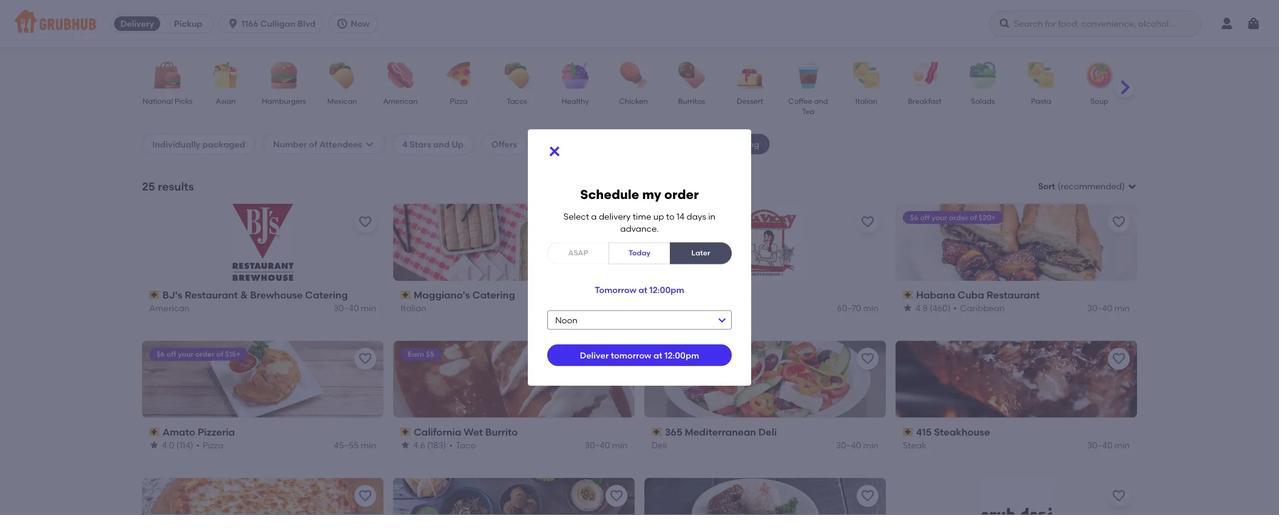 Task type: locate. For each thing, give the bounding box(es) containing it.
order for habana cuba restaurant
[[949, 213, 969, 222]]

salads
[[971, 97, 995, 105]]

0 vertical spatial order
[[665, 187, 699, 202]]

1 vertical spatial of
[[970, 213, 977, 222]]

star icon image left 4.8 at the right
[[903, 303, 913, 313]]

national picks image
[[146, 62, 189, 89]]

later
[[692, 249, 711, 258]]

culligan
[[260, 19, 296, 29]]

2 restaurant from the left
[[987, 289, 1040, 301]]

•
[[954, 303, 957, 313], [196, 440, 200, 450], [449, 440, 453, 450]]

california wet burrito link
[[401, 425, 628, 439]]

save this restaurant button
[[355, 211, 376, 233], [606, 211, 628, 233], [857, 211, 879, 233], [1108, 211, 1130, 233], [355, 348, 376, 370], [606, 348, 628, 370], [857, 348, 879, 370], [1108, 348, 1130, 370], [355, 485, 376, 507], [606, 485, 628, 507], [857, 485, 879, 507], [1108, 485, 1130, 507]]

subscription pass image inside 415 steakhouse link
[[903, 428, 914, 436]]

2 horizontal spatial star icon image
[[903, 303, 913, 313]]

save this restaurant image
[[609, 215, 624, 229], [861, 215, 875, 229], [1112, 215, 1127, 229], [358, 352, 373, 366], [609, 352, 624, 366], [861, 352, 875, 366], [1112, 352, 1127, 366], [358, 489, 373, 504], [861, 489, 875, 504], [1112, 489, 1127, 504]]

results
[[158, 180, 194, 193]]

0 horizontal spatial of
[[216, 350, 224, 359]]

1 vertical spatial pizza
[[203, 440, 223, 450]]

0 horizontal spatial delivery
[[120, 19, 154, 29]]

pizza image
[[438, 62, 480, 89]]

catering down "dessert"
[[722, 139, 760, 149]]

30–40
[[334, 303, 359, 313], [1088, 303, 1113, 313], [585, 440, 610, 450], [836, 440, 862, 450], [1088, 440, 1113, 450]]

min for california wet burrito
[[612, 440, 628, 450]]

1 vertical spatial at
[[654, 350, 663, 360]]

star icon image left 4.0
[[149, 440, 159, 450]]

0 vertical spatial mexican
[[328, 97, 357, 105]]

subscription pass image left 365
[[652, 428, 663, 436]]

coffee and tea image
[[787, 62, 830, 89]]

0 horizontal spatial order
[[195, 350, 215, 359]]

deli
[[759, 426, 777, 438], [652, 440, 667, 450]]

subscription pass image inside habana cuba restaurant link
[[903, 291, 914, 299]]

0 horizontal spatial star icon image
[[149, 440, 159, 450]]

0 vertical spatial and
[[814, 97, 828, 105]]

now button
[[328, 14, 383, 33]]

order left $20+
[[949, 213, 969, 222]]

1 vertical spatial american
[[149, 303, 190, 313]]

12:00pm left vicky
[[650, 285, 685, 295]]

1 horizontal spatial restaurant
[[987, 289, 1040, 301]]

subscription pass image for california wet burrito
[[401, 428, 411, 436]]

25
[[142, 180, 155, 193]]

maggiano's catering link
[[401, 288, 628, 302]]

subscription pass image inside bj's restaurant & brewhouse catering link
[[149, 291, 160, 299]]

25 results
[[142, 180, 194, 193]]

(460)
[[930, 303, 951, 313]]

1 vertical spatial off
[[167, 350, 176, 359]]

1 horizontal spatial $6
[[911, 213, 919, 222]]

0 vertical spatial of
[[309, 139, 317, 149]]

attendees
[[319, 139, 362, 149]]

120–130 min
[[579, 303, 628, 313]]

subscription pass image inside casa vicky link
[[652, 291, 663, 299]]

american
[[383, 97, 418, 105], [149, 303, 190, 313]]

subscription pass image
[[652, 291, 663, 299], [903, 291, 914, 299], [903, 428, 914, 436]]

$20+
[[979, 213, 996, 222]]

subscription pass image inside california wet burrito link
[[401, 428, 411, 436]]

2 horizontal spatial order
[[949, 213, 969, 222]]

your left $15+
[[178, 350, 194, 359]]

415
[[916, 426, 932, 438]]

1 horizontal spatial your
[[932, 213, 948, 222]]

off for amato pizzeria
[[167, 350, 176, 359]]

subscription pass image left california
[[401, 428, 411, 436]]

0 horizontal spatial •
[[196, 440, 200, 450]]

mexican down "mexican" image
[[328, 97, 357, 105]]

1 horizontal spatial italian
[[856, 97, 878, 105]]

45–55
[[334, 440, 359, 450]]

mexican image
[[321, 62, 364, 89]]

casa vicky link
[[652, 288, 879, 302]]

subscription pass image inside amato pizzeria link
[[149, 428, 160, 436]]

star icon image for amato
[[149, 440, 159, 450]]

svg image
[[336, 18, 348, 30], [548, 144, 562, 159]]

0 horizontal spatial at
[[639, 285, 648, 295]]

$6 off your order of $20+
[[911, 213, 996, 222]]

• right '(183)'
[[449, 440, 453, 450]]

deli right mediterranean
[[759, 426, 777, 438]]

delivery inside button
[[120, 19, 154, 29]]

american down 'bj's'
[[149, 303, 190, 313]]

0 vertical spatial american
[[383, 97, 418, 105]]

delivery left pickup
[[120, 19, 154, 29]]

grub desi logo image
[[978, 478, 1055, 515]]

pizza down pizzeria
[[203, 440, 223, 450]]

0 horizontal spatial italian
[[401, 303, 427, 313]]

0 horizontal spatial and
[[433, 139, 450, 149]]

min for maggiano's catering
[[612, 303, 628, 313]]

$15+
[[225, 350, 241, 359]]

at
[[639, 285, 648, 295], [654, 350, 663, 360]]

subscription pass image left habana
[[903, 291, 914, 299]]

of right number
[[309, 139, 317, 149]]

1 vertical spatial delivery
[[557, 139, 591, 149]]

soup
[[1091, 97, 1109, 105]]

vicky
[[693, 289, 719, 301]]

12:00pm
[[650, 285, 685, 295], [665, 350, 699, 360]]

1 vertical spatial your
[[178, 350, 194, 359]]

subscription pass image left amato
[[149, 428, 160, 436]]

subscription pass image up steak on the bottom right of the page
[[903, 428, 914, 436]]

taco
[[456, 440, 476, 450]]

0 vertical spatial delivery
[[120, 19, 154, 29]]

4.0 (114)
[[162, 440, 193, 450]]

2 vertical spatial order
[[195, 350, 215, 359]]

0 horizontal spatial restaurant
[[185, 289, 238, 301]]

$6 off your order of $15+
[[157, 350, 241, 359]]

svg image right offers at the top of the page
[[548, 144, 562, 159]]

0 vertical spatial pizza
[[450, 97, 468, 105]]

1 vertical spatial order
[[949, 213, 969, 222]]

subscription pass image
[[149, 291, 160, 299], [401, 291, 411, 299], [149, 428, 160, 436], [401, 428, 411, 436], [652, 428, 663, 436]]

0 vertical spatial $6
[[911, 213, 919, 222]]

• for amato
[[196, 440, 200, 450]]

restaurant left &
[[185, 289, 238, 301]]

coffee
[[789, 97, 813, 105]]

4 stars and up
[[402, 139, 464, 149]]

1 vertical spatial $6
[[157, 350, 165, 359]]

tomorrow
[[595, 285, 637, 295]]

tacos image
[[496, 62, 538, 89]]

2 horizontal spatial of
[[970, 213, 977, 222]]

time
[[633, 211, 652, 222]]

star icon image for california
[[401, 440, 410, 450]]

1 horizontal spatial and
[[814, 97, 828, 105]]

0 vertical spatial deli
[[759, 426, 777, 438]]

delivery right $0
[[557, 139, 591, 149]]

my
[[643, 187, 662, 202]]

0 vertical spatial svg image
[[336, 18, 348, 30]]

american image
[[379, 62, 422, 89]]

subscription pass image inside maggiano's catering link
[[401, 291, 411, 299]]

• down amato pizzeria
[[196, 440, 200, 450]]

offers
[[492, 139, 517, 149]]

american down american image at top
[[383, 97, 418, 105]]

breakfast image
[[904, 62, 946, 89]]

0 horizontal spatial your
[[178, 350, 194, 359]]

habana cuba restaurant
[[916, 289, 1040, 301]]

365 mediterranean deli link
[[652, 425, 879, 439]]

0 vertical spatial off
[[920, 213, 930, 222]]

subscription pass image left maggiano's
[[401, 291, 411, 299]]

mexican down "casa"
[[652, 303, 687, 313]]

0 horizontal spatial off
[[167, 350, 176, 359]]

svg image
[[1247, 16, 1261, 31], [227, 18, 239, 30], [999, 18, 1011, 30], [365, 139, 375, 149]]

60–70 min
[[837, 303, 879, 313]]

2 horizontal spatial •
[[954, 303, 957, 313]]

0 vertical spatial your
[[932, 213, 948, 222]]

1 horizontal spatial pizza
[[450, 97, 468, 105]]

your
[[932, 213, 948, 222], [178, 350, 194, 359]]

italian down italian image
[[856, 97, 878, 105]]

and
[[814, 97, 828, 105], [433, 139, 450, 149]]

1 vertical spatial 12:00pm
[[665, 350, 699, 360]]

svg image left now
[[336, 18, 348, 30]]

order up 14 at the right top of page
[[665, 187, 699, 202]]

blvd
[[298, 19, 316, 29]]

stars
[[410, 139, 431, 149]]

star icon image
[[903, 303, 913, 313], [149, 440, 159, 450], [401, 440, 410, 450]]

italian
[[856, 97, 878, 105], [401, 303, 427, 313]]

1 horizontal spatial mexican
[[652, 303, 687, 313]]

0 horizontal spatial pizza
[[203, 440, 223, 450]]

1 horizontal spatial svg image
[[548, 144, 562, 159]]

of left $15+
[[216, 350, 224, 359]]

steak
[[903, 440, 927, 450]]

1 vertical spatial and
[[433, 139, 450, 149]]

at right the tomorrow
[[654, 350, 663, 360]]

order left $15+
[[195, 350, 215, 359]]

30–40 min for burrito
[[585, 440, 628, 450]]

0 horizontal spatial svg image
[[336, 18, 348, 30]]

1 horizontal spatial •
[[449, 440, 453, 450]]

2 vertical spatial of
[[216, 350, 224, 359]]

1 vertical spatial italian
[[401, 303, 427, 313]]

restaurant up the caribbean
[[987, 289, 1040, 301]]

star icon image left 4.6
[[401, 440, 410, 450]]

earn $5
[[408, 350, 434, 359]]

1 horizontal spatial off
[[920, 213, 930, 222]]

0 vertical spatial at
[[639, 285, 648, 295]]

min for amato pizzeria
[[361, 440, 376, 450]]

0 horizontal spatial deli
[[652, 440, 667, 450]]

catering right brewhouse in the bottom of the page
[[305, 289, 348, 301]]

0 horizontal spatial $6
[[157, 350, 165, 359]]

subscription pass image for casa vicky
[[652, 291, 663, 299]]

1 horizontal spatial at
[[654, 350, 663, 360]]

1166
[[242, 19, 258, 29]]

• caribbean
[[954, 303, 1005, 313]]

12:00pm right the tomorrow
[[665, 350, 699, 360]]

• right (460) at the bottom right
[[954, 303, 957, 313]]

30–40 min for &
[[334, 303, 376, 313]]

pizza
[[450, 97, 468, 105], [203, 440, 223, 450]]

min for casa vicky
[[864, 303, 879, 313]]

deliver tomorrow at 12:00pm
[[580, 350, 699, 360]]

california wet burrito
[[414, 426, 518, 438]]

number of attendees
[[273, 139, 362, 149]]

tomorrow at 12:00pm button
[[595, 279, 685, 301]]

30–40 for &
[[334, 303, 359, 313]]

30–40 min for deli
[[836, 440, 879, 450]]

pizza down pizza "image"
[[450, 97, 468, 105]]

of left $20+
[[970, 213, 977, 222]]

1 horizontal spatial star icon image
[[401, 440, 410, 450]]

and up tea
[[814, 97, 828, 105]]

earn
[[408, 350, 424, 359]]

salads image
[[962, 62, 1005, 89]]

bj's restaurant & brewhouse catering link
[[149, 288, 376, 302]]

$6
[[911, 213, 919, 222], [157, 350, 165, 359]]

subscription pass image for amato pizzeria
[[149, 428, 160, 436]]

your left $20+
[[932, 213, 948, 222]]

0 horizontal spatial american
[[149, 303, 190, 313]]

4
[[402, 139, 408, 149]]

subscription pass image left "casa"
[[652, 291, 663, 299]]

and left up
[[433, 139, 450, 149]]

subscription pass image inside 365 mediterranean deli link
[[652, 428, 663, 436]]

asap button
[[548, 242, 609, 264]]

catering right maggiano's
[[473, 289, 515, 301]]

individually
[[152, 139, 200, 149]]

save this restaurant image
[[358, 215, 373, 229], [609, 489, 624, 504]]

min
[[361, 303, 376, 313], [612, 303, 628, 313], [864, 303, 879, 313], [1115, 303, 1130, 313], [361, 440, 376, 450], [612, 440, 628, 450], [864, 440, 879, 450], [1115, 440, 1130, 450]]

breakfast
[[908, 97, 942, 105]]

maggiano's catering
[[414, 289, 515, 301]]

packaged
[[202, 139, 245, 149]]

0 horizontal spatial mexican
[[328, 97, 357, 105]]

bj's
[[162, 289, 182, 301]]

pasta
[[1032, 97, 1052, 105]]

at right tomorrow
[[639, 285, 648, 295]]

365 mediterranean deli
[[665, 426, 777, 438]]

casa vicky logo image
[[727, 204, 804, 281]]

bj's restaurant & brewhouse catering
[[162, 289, 348, 301]]

pasta image
[[1020, 62, 1063, 89]]

italian down maggiano's
[[401, 303, 427, 313]]

order
[[665, 187, 699, 202], [949, 213, 969, 222], [195, 350, 215, 359]]

1 horizontal spatial delivery
[[557, 139, 591, 149]]

subscription pass image left 'bj's'
[[149, 291, 160, 299]]

415 steakhouse link
[[903, 425, 1130, 439]]

of
[[309, 139, 317, 149], [970, 213, 977, 222], [216, 350, 224, 359]]

deliver
[[580, 350, 609, 360]]

1 horizontal spatial save this restaurant image
[[609, 489, 624, 504]]

deli down 365
[[652, 440, 667, 450]]

0 horizontal spatial save this restaurant image
[[358, 215, 373, 229]]

off for habana cuba restaurant
[[920, 213, 930, 222]]

min for habana cuba restaurant
[[1115, 303, 1130, 313]]

tea
[[802, 107, 815, 116]]

14
[[677, 211, 685, 222]]



Task type: describe. For each thing, give the bounding box(es) containing it.
1 horizontal spatial deli
[[759, 426, 777, 438]]

a
[[591, 211, 597, 222]]

30–40 for burrito
[[585, 440, 610, 450]]

1 vertical spatial mexican
[[652, 303, 687, 313]]

burritos image
[[671, 62, 713, 89]]

hamburgers
[[262, 97, 306, 105]]

amato
[[162, 426, 195, 438]]

your for amato
[[178, 350, 194, 359]]

casa vicky
[[665, 289, 719, 301]]

habana cuba restaurant link
[[903, 288, 1130, 302]]

120–130
[[579, 303, 610, 313]]

main navigation navigation
[[0, 0, 1280, 47]]

1 horizontal spatial american
[[383, 97, 418, 105]]

healthy image
[[554, 62, 597, 89]]

$5
[[426, 350, 434, 359]]

today button
[[609, 242, 671, 264]]

steakhouse
[[934, 426, 991, 438]]

tacos
[[507, 97, 528, 105]]

0 vertical spatial save this restaurant image
[[358, 215, 373, 229]]

60–70
[[837, 303, 862, 313]]

schedule my order
[[580, 187, 699, 202]]

415 steakhouse
[[916, 426, 991, 438]]

pickup button
[[163, 14, 214, 33]]

delivery
[[599, 211, 631, 222]]

dessert
[[737, 97, 763, 105]]

4.6 (183)
[[413, 440, 446, 450]]

advance.
[[621, 224, 659, 234]]

amato pizzeria
[[162, 426, 235, 438]]

• for habana
[[954, 303, 957, 313]]

svg image inside the now button
[[336, 18, 348, 30]]

1 vertical spatial deli
[[652, 440, 667, 450]]

subscription pass image for habana cuba restaurant
[[903, 291, 914, 299]]

$6 for habana cuba restaurant
[[911, 213, 919, 222]]

your for habana
[[932, 213, 948, 222]]

up
[[654, 211, 664, 222]]

subscription pass image for bj's restaurant & brewhouse catering
[[149, 291, 160, 299]]

4.0
[[162, 440, 174, 450]]

soup image
[[1079, 62, 1121, 89]]

order for amato pizzeria
[[195, 350, 215, 359]]

days
[[687, 211, 706, 222]]

$0 delivery
[[545, 139, 591, 149]]

dessert image
[[729, 62, 772, 89]]

0 vertical spatial 12:00pm
[[650, 285, 685, 295]]

habana
[[916, 289, 956, 301]]

up
[[452, 139, 464, 149]]

subscription pass image for maggiano's catering
[[401, 291, 411, 299]]

bj's restaurant & brewhouse catering logo image
[[232, 204, 293, 281]]

• for california
[[449, 440, 453, 450]]

in
[[709, 211, 716, 222]]

min for 365 mediterranean deli
[[864, 440, 879, 450]]

tomorrow at 12:00pm
[[595, 285, 685, 295]]

1166 culligan blvd
[[242, 19, 316, 29]]

later button
[[670, 242, 732, 264]]

1 vertical spatial svg image
[[548, 144, 562, 159]]

0 vertical spatial italian
[[856, 97, 878, 105]]

and inside coffee and tea
[[814, 97, 828, 105]]

cuba
[[958, 289, 985, 301]]

burritos
[[679, 97, 705, 105]]

(183)
[[427, 440, 446, 450]]

to
[[666, 211, 675, 222]]

• pizza
[[196, 440, 223, 450]]

pizzeria
[[198, 426, 235, 438]]

4.8
[[916, 303, 928, 313]]

30–40 for restaurant
[[1088, 303, 1113, 313]]

asian image
[[205, 62, 247, 89]]

1 vertical spatial save this restaurant image
[[609, 489, 624, 504]]

burrito
[[485, 426, 518, 438]]

schedule
[[580, 187, 639, 202]]

coffee and tea
[[789, 97, 828, 116]]

california
[[414, 426, 462, 438]]

2 horizontal spatial catering
[[722, 139, 760, 149]]

individually packaged
[[152, 139, 245, 149]]

365
[[665, 426, 683, 438]]

casa
[[665, 289, 691, 301]]

30–40 for deli
[[836, 440, 862, 450]]

1 horizontal spatial of
[[309, 139, 317, 149]]

healthy
[[562, 97, 589, 105]]

subscription pass image for 415 steakhouse
[[903, 428, 914, 436]]

wet
[[464, 426, 483, 438]]

maggiano's
[[414, 289, 470, 301]]

italian image
[[846, 62, 888, 89]]

0 horizontal spatial catering
[[305, 289, 348, 301]]

&
[[240, 289, 248, 301]]

min for 415 steakhouse
[[1115, 440, 1130, 450]]

$6 for amato pizzeria
[[157, 350, 165, 359]]

$0
[[545, 139, 555, 149]]

hamburgers image
[[263, 62, 305, 89]]

subscription pass image for 365 mediterranean deli
[[652, 428, 663, 436]]

select
[[564, 211, 589, 222]]

of for amato pizzeria
[[216, 350, 224, 359]]

4.6
[[413, 440, 425, 450]]

number
[[273, 139, 307, 149]]

select a delivery time up to 14 days in advance.
[[564, 211, 716, 234]]

star icon image for habana
[[903, 303, 913, 313]]

svg image inside 1166 culligan blvd button
[[227, 18, 239, 30]]

delivery button
[[112, 14, 163, 33]]

pickup
[[174, 19, 203, 29]]

today
[[629, 249, 651, 258]]

4.8 (460)
[[916, 303, 951, 313]]

amato pizzeria link
[[149, 425, 376, 439]]

national picks
[[142, 97, 193, 105]]

brewhouse
[[250, 289, 303, 301]]

of for habana cuba restaurant
[[970, 213, 977, 222]]

• taco
[[449, 440, 476, 450]]

min for bj's restaurant & brewhouse catering
[[361, 303, 376, 313]]

30–40 min for restaurant
[[1088, 303, 1130, 313]]

asap
[[569, 249, 588, 258]]

deliver tomorrow at 12:00pm button
[[548, 344, 732, 366]]

(114)
[[176, 440, 193, 450]]

1 horizontal spatial catering
[[473, 289, 515, 301]]

1 restaurant from the left
[[185, 289, 238, 301]]

1 horizontal spatial order
[[665, 187, 699, 202]]

chicken image
[[612, 62, 655, 89]]

national
[[142, 97, 173, 105]]

mediterranean
[[685, 426, 756, 438]]

1166 culligan blvd button
[[219, 14, 328, 33]]



Task type: vqa. For each thing, say whether or not it's contained in the screenshot.


